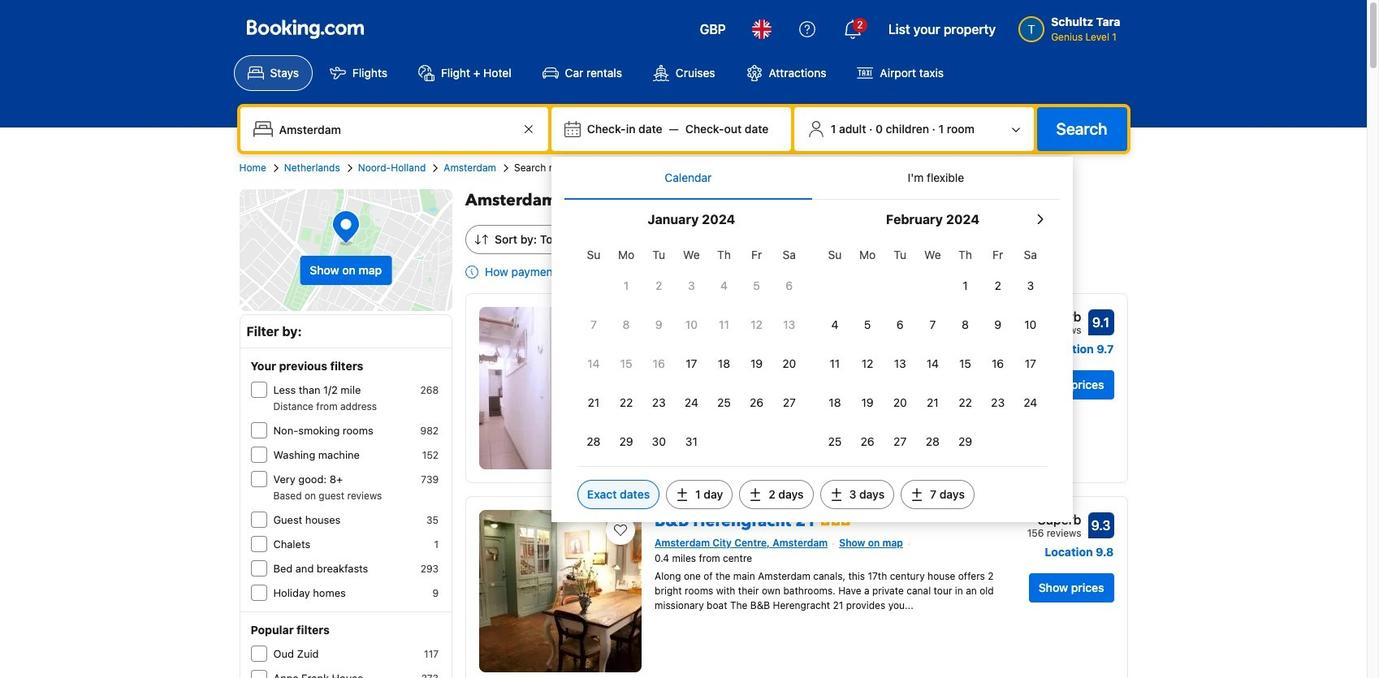 Task type: describe. For each thing, give the bounding box(es) containing it.
b&b herengracht 21 image
[[479, 510, 642, 673]]

6 January 2024 checkbox
[[773, 268, 806, 304]]

15 January 2024 checkbox
[[610, 346, 643, 382]]

13 January 2024 checkbox
[[773, 307, 806, 343]]

17 January 2024 checkbox
[[675, 346, 708, 382]]

25 February 2024 checkbox
[[819, 424, 852, 460]]

25 January 2024 checkbox
[[708, 385, 741, 421]]

search results updated. amsterdam: 1,090 properties found. element
[[466, 189, 1128, 212]]

10 January 2024 checkbox
[[675, 307, 708, 343]]

superb element for scored 9.3 element
[[1028, 510, 1082, 530]]

9 February 2024 checkbox
[[982, 307, 1015, 343]]

27 February 2024 checkbox
[[884, 424, 917, 460]]

30 January 2024 checkbox
[[643, 424, 675, 460]]

20 February 2024 checkbox
[[884, 385, 917, 421]]

3 January 2024 checkbox
[[675, 268, 708, 304]]

6 February 2024 checkbox
[[884, 307, 917, 343]]

24 February 2024 checkbox
[[1015, 385, 1047, 421]]

24 January 2024 checkbox
[[675, 385, 708, 421]]

19 January 2024 checkbox
[[741, 346, 773, 382]]

20 January 2024 checkbox
[[773, 346, 806, 382]]

11 February 2024 checkbox
[[819, 346, 852, 382]]

3 February 2024 checkbox
[[1015, 268, 1047, 304]]

16 January 2024 checkbox
[[643, 346, 675, 382]]

16 February 2024 checkbox
[[982, 346, 1015, 382]]

23 January 2024 checkbox
[[643, 385, 675, 421]]

8 January 2024 checkbox
[[610, 307, 643, 343]]

5 January 2024 checkbox
[[741, 268, 773, 304]]

10 February 2024 checkbox
[[1015, 307, 1047, 343]]

9 January 2024 checkbox
[[643, 307, 675, 343]]

29 January 2024 checkbox
[[610, 424, 643, 460]]

booking.com image
[[247, 20, 364, 39]]

cozy canal studio image
[[479, 307, 642, 470]]

18 January 2024 checkbox
[[708, 346, 741, 382]]

1 January 2024 checkbox
[[610, 268, 643, 304]]

26 February 2024 checkbox
[[852, 424, 884, 460]]

4 February 2024 checkbox
[[819, 307, 852, 343]]

22 February 2024 checkbox
[[949, 385, 982, 421]]

28 February 2024 checkbox
[[917, 424, 949, 460]]



Task type: locate. For each thing, give the bounding box(es) containing it.
0 vertical spatial superb element
[[1028, 307, 1082, 327]]

grid
[[578, 239, 806, 460], [819, 239, 1047, 460]]

2 grid from the left
[[819, 239, 1047, 460]]

0 horizontal spatial grid
[[578, 239, 806, 460]]

14 January 2024 checkbox
[[578, 346, 610, 382]]

7 January 2024 checkbox
[[578, 307, 610, 343]]

31 January 2024 checkbox
[[675, 424, 708, 460]]

21 January 2024 checkbox
[[578, 385, 610, 421]]

23 February 2024 checkbox
[[982, 385, 1015, 421]]

8 February 2024 checkbox
[[949, 307, 982, 343]]

1 horizontal spatial grid
[[819, 239, 1047, 460]]

13 February 2024 checkbox
[[884, 346, 917, 382]]

17 February 2024 checkbox
[[1015, 346, 1047, 382]]

1 grid from the left
[[578, 239, 806, 460]]

28 January 2024 checkbox
[[578, 424, 610, 460]]

Where are you going? field
[[273, 115, 519, 144]]

2 January 2024 checkbox
[[643, 268, 675, 304]]

your account menu schultz tara genius level 1 element
[[1019, 7, 1127, 45]]

19 February 2024 checkbox
[[852, 385, 884, 421]]

22 January 2024 checkbox
[[610, 385, 643, 421]]

tab list
[[565, 157, 1060, 201]]

11 January 2024 checkbox
[[708, 307, 741, 343]]

scored 9.3 element
[[1088, 513, 1114, 539]]

29 February 2024 checkbox
[[949, 424, 982, 460]]

superb element for scored 9.1 element
[[1028, 307, 1082, 327]]

2 February 2024 checkbox
[[982, 268, 1015, 304]]

superb element
[[1028, 307, 1082, 327], [1028, 510, 1082, 530]]

12 February 2024 checkbox
[[852, 346, 884, 382]]

27 January 2024 checkbox
[[773, 385, 806, 421]]

1 February 2024 checkbox
[[949, 268, 982, 304]]

2 superb element from the top
[[1028, 510, 1082, 530]]

1 vertical spatial superb element
[[1028, 510, 1082, 530]]

1 superb element from the top
[[1028, 307, 1082, 327]]

superb element left scored 9.3 element
[[1028, 510, 1082, 530]]

18 February 2024 checkbox
[[819, 385, 852, 421]]

15 February 2024 checkbox
[[949, 346, 982, 382]]

14 February 2024 checkbox
[[917, 346, 949, 382]]

12 January 2024 checkbox
[[741, 307, 773, 343]]

5 February 2024 checkbox
[[852, 307, 884, 343]]

26 January 2024 checkbox
[[741, 385, 773, 421]]

superb element down '3 february 2024' option
[[1028, 307, 1082, 327]]

21 February 2024 checkbox
[[917, 385, 949, 421]]

4 January 2024 checkbox
[[708, 268, 741, 304]]

scored 9.1 element
[[1088, 310, 1114, 336]]

7 February 2024 checkbox
[[917, 307, 949, 343]]



Task type: vqa. For each thing, say whether or not it's contained in the screenshot.
"included: breakfast" related to $2,126
no



